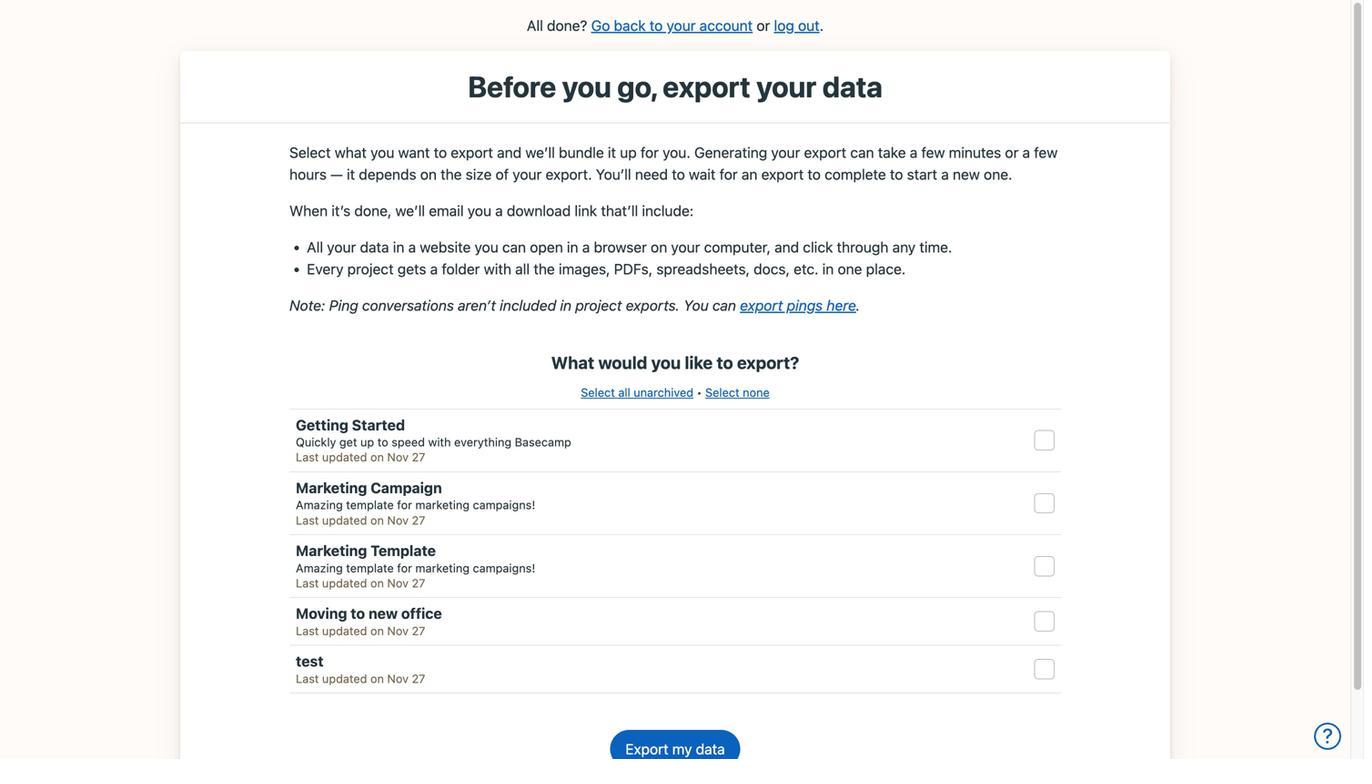 Task type: vqa. For each thing, say whether or not it's contained in the screenshot.
fifth Nov from the bottom
yes



Task type: describe. For each thing, give the bounding box(es) containing it.
a right the minutes
[[1023, 144, 1030, 161]]

spreadsheets,
[[657, 260, 750, 278]]

getting
[[296, 416, 348, 433]]

docs,
[[754, 260, 790, 278]]

in right included
[[560, 297, 572, 314]]

select what you want to export and we'll bundle it up for you. generating your export can take a few minutes or a few hours — it depends on the size of your export. you'll need to wait for an export to complete to start a new one.
[[289, 144, 1058, 183]]

all for all done? go back to your account or log out .
[[527, 17, 543, 34]]

all inside all your data in a website you can open in a browser on your computer, and click through any time. every project gets a folder with all the images, pdfs, spreadsheets, docs, etc. in one place.
[[515, 260, 530, 278]]

open
[[530, 238, 563, 256]]

4 on nov 27 element from the top
[[370, 624, 425, 638]]

gets
[[398, 260, 426, 278]]

1 few from the left
[[921, 144, 945, 161]]

download
[[507, 202, 571, 219]]

0 horizontal spatial .
[[820, 17, 824, 34]]

you'll
[[596, 166, 631, 183]]

0 horizontal spatial or
[[757, 17, 770, 34]]

every
[[307, 260, 344, 278]]

click
[[803, 238, 833, 256]]

nov inside marketing template amazing template for marketing campaigns! last updated on nov 27
[[387, 576, 409, 590]]

would
[[598, 353, 647, 373]]

on inside moving to new office last updated on nov 27
[[370, 624, 384, 638]]

a right gets at the top left of the page
[[430, 260, 438, 278]]

one
[[838, 260, 862, 278]]

unarchived
[[634, 385, 694, 399]]

log
[[774, 17, 794, 34]]

like
[[685, 353, 713, 373]]

a up images,
[[582, 238, 590, 256]]

amazing for marketing template
[[296, 561, 343, 575]]

—
[[331, 166, 343, 183]]

last inside marketing template amazing template for marketing campaigns! last updated on nov 27
[[296, 576, 319, 590]]

project inside all your data in a website you can open in a browser on your computer, and click through any time. every project gets a folder with all the images, pdfs, spreadsheets, docs, etc. in one place.
[[347, 260, 394, 278]]

new inside moving to new office last updated on nov 27
[[369, 605, 398, 622]]

0 horizontal spatial we'll
[[396, 202, 425, 219]]

out
[[798, 17, 820, 34]]

images,
[[559, 260, 610, 278]]

wait
[[689, 166, 716, 183]]

27 inside 'test last updated on nov 27'
[[412, 672, 425, 685]]

marketing for marketing campaign
[[415, 498, 470, 512]]

hours
[[289, 166, 327, 183]]

your up spreadsheets,
[[671, 238, 700, 256]]

to right the like
[[717, 353, 733, 373]]

on nov 27 element for started
[[370, 450, 425, 464]]

quickly
[[296, 435, 336, 449]]

started
[[352, 416, 405, 433]]

start
[[907, 166, 938, 183]]

on nov 27 element for template
[[370, 576, 425, 590]]

note: ping conversations aren't included in project exports. you can export pings here .
[[289, 297, 860, 314]]

get
[[339, 435, 357, 449]]

select for select what you want to export and we'll bundle it up for you. generating your export can take a few minutes or a few hours — it depends on the size of your export. you'll need to wait for an export to complete to start a new one.
[[289, 144, 331, 161]]

a right start
[[941, 166, 949, 183]]

you.
[[663, 144, 691, 161]]

0 horizontal spatial it
[[347, 166, 355, 183]]

export down account on the top right of the page
[[663, 69, 751, 104]]

to right back on the left of the page
[[650, 17, 663, 34]]

updated inside getting started quickly get up to speed with everything basecamp last updated on nov 27
[[322, 450, 367, 464]]

through
[[837, 238, 889, 256]]

it's
[[332, 202, 351, 219]]

campaign
[[371, 479, 442, 496]]

campaigns! for campaign
[[473, 498, 535, 512]]

to down take
[[890, 166, 903, 183]]

you inside all your data in a website you can open in a browser on your computer, and click through any time. every project gets a folder with all the images, pdfs, spreadsheets, docs, etc. in one place.
[[475, 238, 499, 256]]

go back to your account link
[[591, 17, 753, 34]]

generating
[[694, 144, 767, 161]]

export up size
[[451, 144, 493, 161]]

you left the go,
[[562, 69, 611, 104]]

conversations
[[362, 297, 454, 314]]

a right take
[[910, 144, 918, 161]]

size
[[466, 166, 492, 183]]

back
[[614, 17, 646, 34]]

campaigns! for template
[[473, 561, 535, 575]]

need
[[635, 166, 668, 183]]

here
[[827, 297, 856, 314]]

what would you like to export?
[[551, 353, 799, 373]]

log out link
[[774, 17, 820, 34]]

before
[[468, 69, 556, 104]]

done,
[[354, 202, 392, 219]]

test last updated on nov 27
[[296, 653, 425, 685]]

27 inside moving to new office last updated on nov 27
[[412, 624, 425, 638]]

with inside all your data in a website you can open in a browser on your computer, and click through any time. every project gets a folder with all the images, pdfs, spreadsheets, docs, etc. in one place.
[[484, 260, 511, 278]]

you inside "select what you want to export and we'll bundle it up for you. generating your export can take a few minutes or a few hours — it depends on the size of your export. you'll need to wait for an export to complete to start a new one."
[[371, 144, 394, 161]]

what
[[335, 144, 367, 161]]

can inside "select what you want to export and we'll bundle it up for you. generating your export can take a few minutes or a few hours — it depends on the size of your export. you'll need to wait for an export to complete to start a new one."
[[850, 144, 874, 161]]

on inside marketing template amazing template for marketing campaigns! last updated on nov 27
[[370, 576, 384, 590]]

done?
[[547, 17, 587, 34]]

computer,
[[704, 238, 771, 256]]

etc.
[[794, 260, 819, 278]]

on nov 27 element for campaign
[[370, 513, 425, 527]]

folder
[[442, 260, 480, 278]]

can inside all your data in a website you can open in a browser on your computer, and click through any time. every project gets a folder with all the images, pdfs, spreadsheets, docs, etc. in one place.
[[502, 238, 526, 256]]

go
[[591, 17, 610, 34]]

marketing campaign amazing template for marketing campaigns! last updated on nov 27
[[296, 479, 535, 527]]

account
[[700, 17, 753, 34]]

none
[[743, 385, 770, 399]]

amazing for marketing campaign
[[296, 498, 343, 512]]

1 vertical spatial project
[[576, 297, 622, 314]]

a down of
[[495, 202, 503, 219]]

ping
[[329, 297, 358, 314]]

your down "log"
[[756, 69, 816, 104]]

email
[[429, 202, 464, 219]]

updated inside marketing template amazing template for marketing campaigns! last updated on nov 27
[[322, 576, 367, 590]]

we'll inside "select what you want to export and we'll bundle it up for you. generating your export can take a few minutes or a few hours — it depends on the size of your export. you'll need to wait for an export to complete to start a new one."
[[526, 144, 555, 161]]

browser
[[594, 238, 647, 256]]

marketing template amazing template for marketing campaigns! last updated on nov 27
[[296, 542, 535, 590]]

in up gets at the top left of the page
[[393, 238, 404, 256]]

your left account on the top right of the page
[[667, 17, 696, 34]]

data inside all your data in a website you can open in a browser on your computer, and click through any time. every project gets a folder with all the images, pdfs, spreadsheets, docs, etc. in one place.
[[360, 238, 389, 256]]

2 few from the left
[[1034, 144, 1058, 161]]

on inside 'test last updated on nov 27'
[[370, 672, 384, 685]]

any
[[892, 238, 916, 256]]

go,
[[617, 69, 657, 104]]

an
[[742, 166, 758, 183]]

for up need
[[641, 144, 659, 161]]

marketing for marketing template
[[415, 561, 470, 575]]

•
[[697, 385, 702, 399]]

want
[[398, 144, 430, 161]]

with inside getting started quickly get up to speed with everything basecamp last updated on nov 27
[[428, 435, 451, 449]]

export?
[[737, 353, 799, 373]]

pdfs,
[[614, 260, 653, 278]]

all for all your data in a website you can open in a browser on your computer, and click through any time. every project gets a folder with all the images, pdfs, spreadsheets, docs, etc. in one place.
[[307, 238, 323, 256]]

your right of
[[513, 166, 542, 183]]

export right an
[[761, 166, 804, 183]]

on inside "select what you want to export and we'll bundle it up for you. generating your export can take a few minutes or a few hours — it depends on the size of your export. you'll need to wait for an export to complete to start a new one."
[[420, 166, 437, 183]]

exports.
[[626, 297, 680, 314]]

time.
[[920, 238, 952, 256]]

select none button
[[705, 384, 770, 401]]



Task type: locate. For each thing, give the bounding box(es) containing it.
it up you'll
[[608, 144, 616, 161]]

3 last from the top
[[296, 576, 319, 590]]

take
[[878, 144, 906, 161]]

0 horizontal spatial data
[[360, 238, 389, 256]]

2 nov from the top
[[387, 513, 409, 527]]

1 vertical spatial the
[[534, 260, 555, 278]]

export up complete
[[804, 144, 847, 161]]

1 vertical spatial marketing
[[415, 561, 470, 575]]

marketing inside marketing campaign amazing template for marketing campaigns! last updated on nov 27
[[296, 479, 367, 496]]

marketing
[[415, 498, 470, 512], [415, 561, 470, 575]]

aren't
[[458, 297, 496, 314]]

1 horizontal spatial and
[[775, 238, 799, 256]]

2 campaigns! from the top
[[473, 561, 535, 575]]

amazing inside marketing campaign amazing template for marketing campaigns! last updated on nov 27
[[296, 498, 343, 512]]

up right the get
[[360, 435, 374, 449]]

select right •
[[705, 385, 740, 399]]

to down started
[[377, 435, 388, 449]]

0 horizontal spatial project
[[347, 260, 394, 278]]

the left size
[[441, 166, 462, 183]]

0 vertical spatial template
[[346, 498, 394, 512]]

or inside "select what you want to export and we'll bundle it up for you. generating your export can take a few minutes or a few hours — it depends on the size of your export. you'll need to wait for an export to complete to start a new one."
[[1005, 144, 1019, 161]]

on
[[420, 166, 437, 183], [651, 238, 667, 256], [370, 450, 384, 464], [370, 513, 384, 527], [370, 576, 384, 590], [370, 624, 384, 638], [370, 672, 384, 685]]

your
[[667, 17, 696, 34], [756, 69, 816, 104], [771, 144, 800, 161], [513, 166, 542, 183], [327, 238, 356, 256], [671, 238, 700, 256]]

None submit
[[610, 730, 741, 759]]

27 inside getting started quickly get up to speed with everything basecamp last updated on nov 27
[[412, 450, 425, 464]]

new
[[953, 166, 980, 183], [369, 605, 398, 622]]

pings
[[787, 297, 823, 314]]

1 updated from the top
[[322, 450, 367, 464]]

1 vertical spatial marketing
[[296, 542, 367, 559]]

2 amazing from the top
[[296, 561, 343, 575]]

for inside marketing template amazing template for marketing campaigns! last updated on nov 27
[[397, 561, 412, 575]]

. right "log"
[[820, 17, 824, 34]]

1 on nov 27 element from the top
[[370, 450, 425, 464]]

with right folder
[[484, 260, 511, 278]]

a up gets at the top left of the page
[[408, 238, 416, 256]]

to inside getting started quickly get up to speed with everything basecamp last updated on nov 27
[[377, 435, 388, 449]]

basecamp
[[515, 435, 571, 449]]

5 27 from the top
[[412, 672, 425, 685]]

data up take
[[822, 69, 883, 104]]

select
[[289, 144, 331, 161], [581, 385, 615, 399], [705, 385, 740, 399]]

. down one
[[856, 297, 860, 314]]

marketing for marketing campaign
[[296, 479, 367, 496]]

on up the pdfs,
[[651, 238, 667, 256]]

1 horizontal spatial we'll
[[526, 144, 555, 161]]

1 vertical spatial up
[[360, 435, 374, 449]]

new left the office
[[369, 605, 398, 622]]

0 horizontal spatial and
[[497, 144, 522, 161]]

nov inside marketing campaign amazing template for marketing campaigns! last updated on nov 27
[[387, 513, 409, 527]]

4 27 from the top
[[412, 624, 425, 638]]

depends
[[359, 166, 416, 183]]

0 vertical spatial campaigns!
[[473, 498, 535, 512]]

on nov 27 element up the template
[[370, 513, 425, 527]]

to right want
[[434, 144, 447, 161]]

marketing inside marketing template amazing template for marketing campaigns! last updated on nov 27
[[415, 561, 470, 575]]

1 vertical spatial all
[[618, 385, 630, 399]]

0 vertical spatial with
[[484, 260, 511, 278]]

and up docs,
[[775, 238, 799, 256]]

0 horizontal spatial few
[[921, 144, 945, 161]]

27
[[412, 450, 425, 464], [412, 513, 425, 527], [412, 576, 425, 590], [412, 624, 425, 638], [412, 672, 425, 685]]

your up "every"
[[327, 238, 356, 256]]

on down moving to new office last updated on nov 27
[[370, 672, 384, 685]]

all up "every"
[[307, 238, 323, 256]]

1 template from the top
[[346, 498, 394, 512]]

to left complete
[[808, 166, 821, 183]]

2 marketing from the top
[[296, 542, 367, 559]]

up inside "select what you want to export and we'll bundle it up for you. generating your export can take a few minutes or a few hours — it depends on the size of your export. you'll need to wait for an export to complete to start a new one."
[[620, 144, 637, 161]]

0 vertical spatial can
[[850, 144, 874, 161]]

updated
[[322, 450, 367, 464], [322, 513, 367, 527], [322, 576, 367, 590], [322, 624, 367, 638], [322, 672, 367, 685]]

everything
[[454, 435, 512, 449]]

1 vertical spatial new
[[369, 605, 398, 622]]

1 horizontal spatial new
[[953, 166, 980, 183]]

0 vertical spatial or
[[757, 17, 770, 34]]

on up 'test last updated on nov 27'
[[370, 624, 384, 638]]

0 vertical spatial marketing
[[415, 498, 470, 512]]

nov down 'speed'
[[387, 450, 409, 464]]

new down the minutes
[[953, 166, 980, 183]]

select all unarchived • select none
[[581, 385, 770, 399]]

data
[[822, 69, 883, 104], [360, 238, 389, 256]]

template for template
[[346, 561, 394, 575]]

on inside marketing campaign amazing template for marketing campaigns! last updated on nov 27
[[370, 513, 384, 527]]

5 on nov 27 element from the top
[[370, 672, 425, 685]]

when it's done, we'll email you a download link that'll include:
[[289, 202, 694, 219]]

last
[[296, 450, 319, 464], [296, 513, 319, 527], [296, 576, 319, 590], [296, 624, 319, 638], [296, 672, 319, 685]]

can left "open"
[[502, 238, 526, 256]]

select down would
[[581, 385, 615, 399]]

0 vertical spatial all
[[527, 17, 543, 34]]

of
[[496, 166, 509, 183]]

the down "open"
[[534, 260, 555, 278]]

0 horizontal spatial can
[[502, 238, 526, 256]]

1 vertical spatial template
[[346, 561, 394, 575]]

1 horizontal spatial all
[[618, 385, 630, 399]]

1 horizontal spatial all
[[527, 17, 543, 34]]

nov down the office
[[387, 624, 409, 638]]

to down "you."
[[672, 166, 685, 183]]

for inside marketing campaign amazing template for marketing campaigns! last updated on nov 27
[[397, 498, 412, 512]]

marketing down campaign
[[415, 498, 470, 512]]

1 vertical spatial all
[[307, 238, 323, 256]]

that'll
[[601, 202, 638, 219]]

0 vertical spatial data
[[822, 69, 883, 104]]

0 horizontal spatial up
[[360, 435, 374, 449]]

updated inside 'test last updated on nov 27'
[[322, 672, 367, 685]]

with right 'speed'
[[428, 435, 451, 449]]

2 27 from the top
[[412, 513, 425, 527]]

2 on nov 27 element from the top
[[370, 513, 425, 527]]

in up images,
[[567, 238, 578, 256]]

marketing inside marketing template amazing template for marketing campaigns! last updated on nov 27
[[296, 542, 367, 559]]

for left an
[[720, 166, 738, 183]]

or left "log"
[[757, 17, 770, 34]]

we'll
[[526, 144, 555, 161], [396, 202, 425, 219]]

1 vertical spatial data
[[360, 238, 389, 256]]

included
[[500, 297, 556, 314]]

before you go, export your data
[[468, 69, 883, 104]]

we'll left email
[[396, 202, 425, 219]]

few right the minutes
[[1034, 144, 1058, 161]]

0 horizontal spatial the
[[441, 166, 462, 183]]

0 vertical spatial up
[[620, 144, 637, 161]]

on nov 27 element down moving to new office last updated on nov 27
[[370, 672, 425, 685]]

1 last from the top
[[296, 450, 319, 464]]

template inside marketing campaign amazing template for marketing campaigns! last updated on nov 27
[[346, 498, 394, 512]]

when
[[289, 202, 328, 219]]

or
[[757, 17, 770, 34], [1005, 144, 1019, 161]]

project
[[347, 260, 394, 278], [576, 297, 622, 314]]

on inside getting started quickly get up to speed with everything basecamp last updated on nov 27
[[370, 450, 384, 464]]

last inside moving to new office last updated on nov 27
[[296, 624, 319, 638]]

what
[[551, 353, 594, 373]]

on nov 27 element
[[370, 450, 425, 464], [370, 513, 425, 527], [370, 576, 425, 590], [370, 624, 425, 638], [370, 672, 425, 685]]

1 marketing from the top
[[415, 498, 470, 512]]

1 horizontal spatial it
[[608, 144, 616, 161]]

note:
[[289, 297, 325, 314]]

on inside all your data in a website you can open in a browser on your computer, and click through any time. every project gets a folder with all the images, pdfs, spreadsheets, docs, etc. in one place.
[[651, 238, 667, 256]]

amazing inside marketing template amazing template for marketing campaigns! last updated on nov 27
[[296, 561, 343, 575]]

bundle
[[559, 144, 604, 161]]

1 vertical spatial amazing
[[296, 561, 343, 575]]

1 vertical spatial campaigns!
[[473, 561, 535, 575]]

up inside getting started quickly get up to speed with everything basecamp last updated on nov 27
[[360, 435, 374, 449]]

select up hours
[[289, 144, 331, 161]]

campaigns! inside marketing campaign amazing template for marketing campaigns! last updated on nov 27
[[473, 498, 535, 512]]

template for campaign
[[346, 498, 394, 512]]

select all unarchived button
[[581, 384, 694, 401]]

1 vertical spatial or
[[1005, 144, 1019, 161]]

marketing down the template
[[415, 561, 470, 575]]

3 27 from the top
[[412, 576, 425, 590]]

you up unarchived
[[651, 353, 681, 373]]

getting started quickly get up to speed with everything basecamp last updated on nov 27
[[296, 416, 571, 464]]

we'll up export.
[[526, 144, 555, 161]]

27 inside marketing template amazing template for marketing campaigns! last updated on nov 27
[[412, 576, 425, 590]]

1 27 from the top
[[412, 450, 425, 464]]

1 vertical spatial we'll
[[396, 202, 425, 219]]

2 updated from the top
[[322, 513, 367, 527]]

you up depends
[[371, 144, 394, 161]]

1 horizontal spatial with
[[484, 260, 511, 278]]

new inside "select what you want to export and we'll bundle it up for you. generating your export can take a few minutes or a few hours — it depends on the size of your export. you'll need to wait for an export to complete to start a new one."
[[953, 166, 980, 183]]

link
[[575, 202, 597, 219]]

all inside all your data in a website you can open in a browser on your computer, and click through any time. every project gets a folder with all the images, pdfs, spreadsheets, docs, etc. in one place.
[[307, 238, 323, 256]]

updated inside marketing campaign amazing template for marketing campaigns! last updated on nov 27
[[322, 513, 367, 527]]

last inside marketing campaign amazing template for marketing campaigns! last updated on nov 27
[[296, 513, 319, 527]]

template inside marketing template amazing template for marketing campaigns! last updated on nov 27
[[346, 561, 394, 575]]

all up included
[[515, 260, 530, 278]]

it
[[608, 144, 616, 161], [347, 166, 355, 183]]

nov inside moving to new office last updated on nov 27
[[387, 624, 409, 638]]

1 vertical spatial .
[[856, 297, 860, 314]]

0 horizontal spatial all
[[307, 238, 323, 256]]

and up of
[[497, 144, 522, 161]]

the inside all your data in a website you can open in a browser on your computer, and click through any time. every project gets a folder with all the images, pdfs, spreadsheets, docs, etc. in one place.
[[534, 260, 555, 278]]

all down would
[[618, 385, 630, 399]]

and inside all your data in a website you can open in a browser on your computer, and click through any time. every project gets a folder with all the images, pdfs, spreadsheets, docs, etc. in one place.
[[775, 238, 799, 256]]

data down "done,"
[[360, 238, 389, 256]]

4 updated from the top
[[322, 624, 367, 638]]

or up the one. on the top right
[[1005, 144, 1019, 161]]

export down docs,
[[740, 297, 783, 314]]

for down the template
[[397, 561, 412, 575]]

marketing for marketing template
[[296, 542, 367, 559]]

marketing up moving
[[296, 542, 367, 559]]

campaigns! inside marketing template amazing template for marketing campaigns! last updated on nov 27
[[473, 561, 535, 575]]

2 template from the top
[[346, 561, 394, 575]]

1 horizontal spatial .
[[856, 297, 860, 314]]

up up you'll
[[620, 144, 637, 161]]

5 updated from the top
[[322, 672, 367, 685]]

include:
[[642, 202, 694, 219]]

all done? go back to your account or log out .
[[527, 17, 824, 34]]

nov up the template
[[387, 513, 409, 527]]

test
[[296, 653, 324, 670]]

marketing down quickly
[[296, 479, 367, 496]]

1 horizontal spatial project
[[576, 297, 622, 314]]

on down started
[[370, 450, 384, 464]]

1 horizontal spatial up
[[620, 144, 637, 161]]

2 marketing from the top
[[415, 561, 470, 575]]

minutes
[[949, 144, 1001, 161]]

1 vertical spatial it
[[347, 166, 355, 183]]

4 nov from the top
[[387, 624, 409, 638]]

all left done?
[[527, 17, 543, 34]]

website
[[420, 238, 471, 256]]

1 horizontal spatial few
[[1034, 144, 1058, 161]]

3 on nov 27 element from the top
[[370, 576, 425, 590]]

amazing down quickly
[[296, 498, 343, 512]]

on nov 27 element down the office
[[370, 624, 425, 638]]

0 vertical spatial all
[[515, 260, 530, 278]]

place.
[[866, 260, 906, 278]]

1 nov from the top
[[387, 450, 409, 464]]

on down want
[[420, 166, 437, 183]]

to right moving
[[351, 605, 365, 622]]

moving
[[296, 605, 347, 622]]

1 vertical spatial with
[[428, 435, 451, 449]]

few
[[921, 144, 945, 161], [1034, 144, 1058, 161]]

your right generating
[[771, 144, 800, 161]]

0 horizontal spatial new
[[369, 605, 398, 622]]

on nov 27 element down the template
[[370, 576, 425, 590]]

the
[[441, 166, 462, 183], [534, 260, 555, 278]]

on up moving to new office last updated on nov 27
[[370, 576, 384, 590]]

2 last from the top
[[296, 513, 319, 527]]

1 campaigns! from the top
[[473, 498, 535, 512]]

amazing up moving
[[296, 561, 343, 575]]

2 horizontal spatial select
[[705, 385, 740, 399]]

on up the template
[[370, 513, 384, 527]]

template down campaign
[[346, 498, 394, 512]]

updated inside moving to new office last updated on nov 27
[[322, 624, 367, 638]]

project left gets at the top left of the page
[[347, 260, 394, 278]]

template down the template
[[346, 561, 394, 575]]

moving to new office last updated on nov 27
[[296, 605, 442, 638]]

complete
[[825, 166, 886, 183]]

template
[[371, 542, 436, 559]]

speed
[[392, 435, 425, 449]]

amazing
[[296, 498, 343, 512], [296, 561, 343, 575]]

can
[[850, 144, 874, 161], [502, 238, 526, 256], [713, 297, 736, 314]]

can up complete
[[850, 144, 874, 161]]

one.
[[984, 166, 1013, 183]]

select inside "select what you want to export and we'll bundle it up for you. generating your export can take a few minutes or a few hours — it depends on the size of your export. you'll need to wait for an export to complete to start a new one."
[[289, 144, 331, 161]]

marketing inside marketing campaign amazing template for marketing campaigns! last updated on nov 27
[[415, 498, 470, 512]]

can right you
[[713, 297, 736, 314]]

0 horizontal spatial all
[[515, 260, 530, 278]]

all
[[515, 260, 530, 278], [618, 385, 630, 399]]

27 inside marketing campaign amazing template for marketing campaigns! last updated on nov 27
[[412, 513, 425, 527]]

5 last from the top
[[296, 672, 319, 685]]

nov
[[387, 450, 409, 464], [387, 513, 409, 527], [387, 576, 409, 590], [387, 624, 409, 638], [387, 672, 409, 685]]

2 vertical spatial can
[[713, 297, 736, 314]]

to
[[650, 17, 663, 34], [434, 144, 447, 161], [672, 166, 685, 183], [808, 166, 821, 183], [890, 166, 903, 183], [717, 353, 733, 373], [377, 435, 388, 449], [351, 605, 365, 622]]

1 horizontal spatial or
[[1005, 144, 1019, 161]]

nov inside 'test last updated on nov 27'
[[387, 672, 409, 685]]

5 nov from the top
[[387, 672, 409, 685]]

export.
[[546, 166, 592, 183]]

few up start
[[921, 144, 945, 161]]

last inside 'test last updated on nov 27'
[[296, 672, 319, 685]]

and inside "select what you want to export and we'll bundle it up for you. generating your export can take a few minutes or a few hours — it depends on the size of your export. you'll need to wait for an export to complete to start a new one."
[[497, 144, 522, 161]]

0 vertical spatial marketing
[[296, 479, 367, 496]]

template
[[346, 498, 394, 512], [346, 561, 394, 575]]

to inside moving to new office last updated on nov 27
[[351, 605, 365, 622]]

nov inside getting started quickly get up to speed with everything basecamp last updated on nov 27
[[387, 450, 409, 464]]

0 vertical spatial we'll
[[526, 144, 555, 161]]

3 nov from the top
[[387, 576, 409, 590]]

1 amazing from the top
[[296, 498, 343, 512]]

all your data in a website you can open in a browser on your computer, and click through any time. every project gets a folder with all the images, pdfs, spreadsheets, docs, etc. in one place.
[[307, 238, 952, 278]]

3 updated from the top
[[322, 576, 367, 590]]

1 horizontal spatial can
[[713, 297, 736, 314]]

nov down moving to new office last updated on nov 27
[[387, 672, 409, 685]]

office
[[401, 605, 442, 622]]

0 vertical spatial amazing
[[296, 498, 343, 512]]

1 vertical spatial and
[[775, 238, 799, 256]]

on nov 27 element down 'speed'
[[370, 450, 425, 464]]

and
[[497, 144, 522, 161], [775, 238, 799, 256]]

the inside "select what you want to export and we'll bundle it up for you. generating your export can take a few minutes or a few hours — it depends on the size of your export. you'll need to wait for an export to complete to start a new one."
[[441, 166, 462, 183]]

select for select all unarchived • select none
[[581, 385, 615, 399]]

1 horizontal spatial the
[[534, 260, 555, 278]]

with
[[484, 260, 511, 278], [428, 435, 451, 449]]

0 vertical spatial new
[[953, 166, 980, 183]]

you up folder
[[475, 238, 499, 256]]

project down images,
[[576, 297, 622, 314]]

it right —
[[347, 166, 355, 183]]

4 last from the top
[[296, 624, 319, 638]]

0 horizontal spatial select
[[289, 144, 331, 161]]

0 vertical spatial .
[[820, 17, 824, 34]]

0 vertical spatial the
[[441, 166, 462, 183]]

you right email
[[468, 202, 491, 219]]

0 horizontal spatial with
[[428, 435, 451, 449]]

0 vertical spatial project
[[347, 260, 394, 278]]

in
[[393, 238, 404, 256], [567, 238, 578, 256], [822, 260, 834, 278], [560, 297, 572, 314]]

0 vertical spatial and
[[497, 144, 522, 161]]

1 marketing from the top
[[296, 479, 367, 496]]

last inside getting started quickly get up to speed with everything basecamp last updated on nov 27
[[296, 450, 319, 464]]

1 horizontal spatial data
[[822, 69, 883, 104]]

for down campaign
[[397, 498, 412, 512]]

you
[[684, 297, 709, 314]]

export pings here link
[[740, 297, 856, 314]]

1 vertical spatial can
[[502, 238, 526, 256]]

1 horizontal spatial select
[[581, 385, 615, 399]]

0 vertical spatial it
[[608, 144, 616, 161]]

nov down the template
[[387, 576, 409, 590]]

2 horizontal spatial can
[[850, 144, 874, 161]]

in left one
[[822, 260, 834, 278]]



